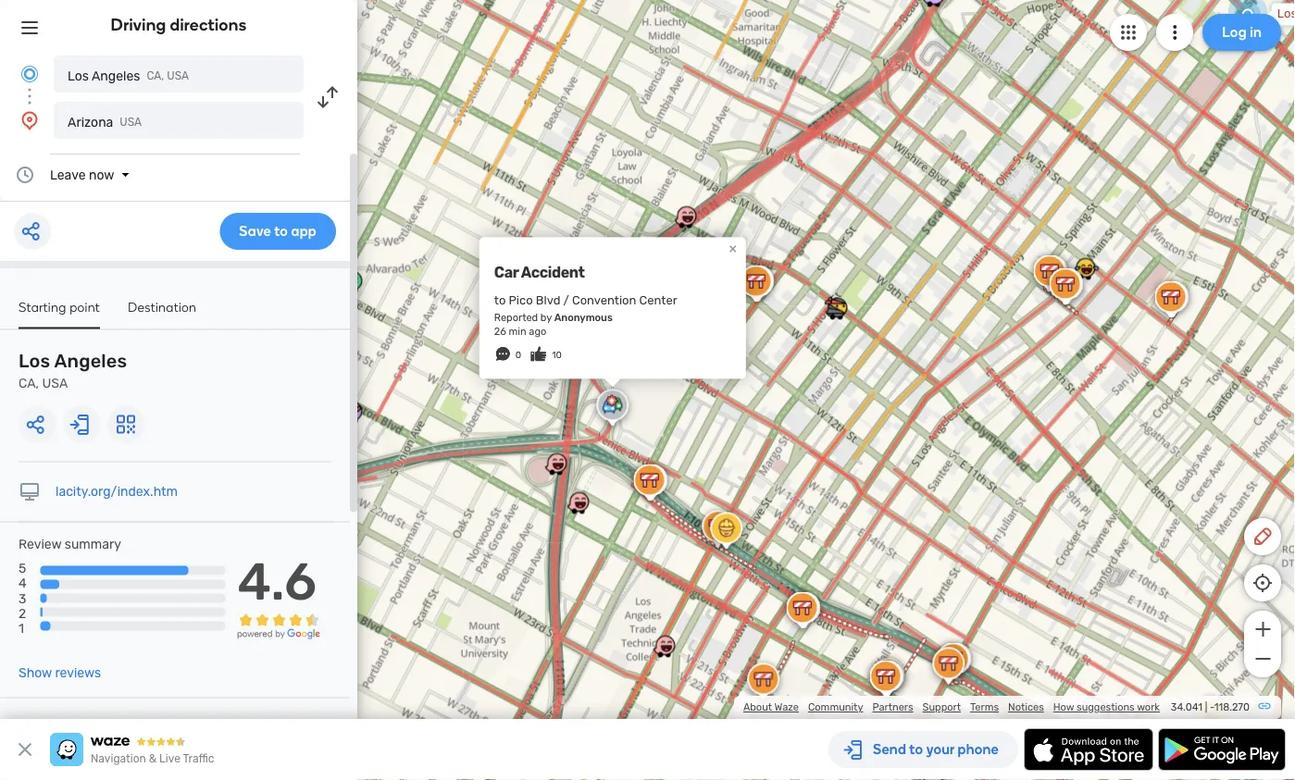 Task type: describe. For each thing, give the bounding box(es) containing it.
1 vertical spatial los angeles ca, usa
[[19, 350, 127, 391]]

leave now
[[50, 167, 114, 182]]

show reviews
[[19, 666, 101, 681]]

118.270
[[1215, 701, 1250, 714]]

/
[[564, 294, 569, 308]]

blvd
[[536, 294, 561, 308]]

to
[[494, 294, 506, 308]]

car accident
[[494, 264, 585, 281]]

reported
[[494, 311, 538, 324]]

8 photos
[[19, 718, 72, 733]]

0 horizontal spatial los
[[19, 350, 50, 372]]

partners
[[873, 701, 914, 714]]

-
[[1210, 701, 1215, 714]]

× link
[[725, 240, 742, 258]]

lacity.org/index.htm
[[56, 484, 178, 500]]

starting
[[19, 299, 66, 315]]

|
[[1205, 701, 1208, 714]]

destination
[[128, 299, 197, 315]]

about waze link
[[744, 701, 799, 714]]

partners link
[[873, 701, 914, 714]]

zoom in image
[[1252, 619, 1275, 641]]

8
[[19, 718, 27, 733]]

1 horizontal spatial los
[[68, 68, 89, 83]]

&
[[149, 753, 157, 766]]

driving directions
[[111, 15, 247, 35]]

34.041
[[1171, 701, 1203, 714]]

notices link
[[1008, 701, 1044, 714]]

zoom out image
[[1252, 648, 1275, 670]]

arizona
[[68, 114, 113, 130]]

0 vertical spatial usa
[[167, 69, 189, 82]]

point
[[70, 299, 100, 315]]

show
[[19, 666, 52, 681]]

angeles inside los angeles ca, usa
[[54, 350, 127, 372]]

traffic
[[183, 753, 214, 766]]

5
[[19, 561, 26, 577]]

waze
[[775, 701, 799, 714]]

directions
[[170, 15, 247, 35]]

terms link
[[970, 701, 999, 714]]

how
[[1054, 701, 1074, 714]]

summary
[[65, 537, 121, 552]]

min
[[509, 325, 527, 338]]

to pico blvd / convention center reported by anonymous 26 min ago
[[494, 294, 677, 338]]

0
[[516, 350, 521, 361]]

×
[[729, 240, 737, 258]]

1 vertical spatial ca,
[[19, 376, 39, 391]]

community
[[808, 701, 863, 714]]

ago
[[529, 325, 547, 338]]

photos
[[30, 718, 72, 733]]

5 4 3 2 1
[[19, 561, 27, 636]]

0 vertical spatial los angeles ca, usa
[[68, 68, 189, 83]]

about waze community partners support terms notices how suggestions work
[[744, 701, 1160, 714]]

34.041 | -118.270
[[1171, 701, 1250, 714]]



Task type: locate. For each thing, give the bounding box(es) containing it.
review summary
[[19, 537, 121, 552]]

1 horizontal spatial usa
[[120, 116, 142, 129]]

1 vertical spatial angeles
[[54, 350, 127, 372]]

live
[[159, 753, 180, 766]]

1 horizontal spatial ca,
[[147, 69, 164, 82]]

los angeles ca, usa down driving
[[68, 68, 189, 83]]

10
[[552, 350, 562, 361]]

support link
[[923, 701, 961, 714]]

anonymous
[[554, 311, 613, 324]]

pico
[[509, 294, 533, 308]]

2 horizontal spatial usa
[[167, 69, 189, 82]]

work
[[1137, 701, 1160, 714]]

suggestions
[[1077, 701, 1135, 714]]

1 vertical spatial los
[[68, 68, 89, 83]]

computer image
[[19, 481, 41, 503]]

x image
[[14, 739, 36, 761]]

notices
[[1008, 701, 1044, 714]]

1
[[19, 621, 24, 636]]

4.6
[[238, 551, 317, 613]]

now
[[89, 167, 114, 182]]

usa inside arizona usa
[[120, 116, 142, 129]]

1 vertical spatial usa
[[120, 116, 142, 129]]

4
[[19, 576, 27, 591]]

leave
[[50, 167, 86, 182]]

usa down starting point button
[[42, 376, 68, 391]]

usa
[[167, 69, 189, 82], [120, 116, 142, 129], [42, 376, 68, 391]]

0 vertical spatial los
[[1278, 7, 1295, 21]]

navigation & live traffic
[[91, 753, 214, 766]]

about
[[744, 701, 772, 714]]

ca,
[[147, 69, 164, 82], [19, 376, 39, 391]]

usa right 'arizona'
[[120, 116, 142, 129]]

community link
[[808, 701, 863, 714]]

destination button
[[128, 299, 197, 327]]

arizona usa
[[68, 114, 142, 130]]

2 vertical spatial usa
[[42, 376, 68, 391]]

2
[[19, 606, 26, 621]]

location image
[[19, 109, 41, 131]]

support
[[923, 701, 961, 714]]

2 horizontal spatial los
[[1278, 7, 1295, 21]]

reviews
[[55, 666, 101, 681]]

0 horizontal spatial ca,
[[19, 376, 39, 391]]

ca, down driving
[[147, 69, 164, 82]]

ca, down starting point button
[[19, 376, 39, 391]]

accident
[[521, 264, 585, 281]]

car
[[494, 264, 519, 281]]

lacity.org/index.htm link
[[56, 484, 178, 500]]

0 horizontal spatial usa
[[42, 376, 68, 391]]

current location image
[[19, 63, 41, 85]]

angeles
[[92, 68, 140, 83], [54, 350, 127, 372]]

convention
[[572, 294, 637, 308]]

how suggestions work link
[[1054, 701, 1160, 714]]

usa down 'driving directions'
[[167, 69, 189, 82]]

0 vertical spatial angeles
[[92, 68, 140, 83]]

pencil image
[[1252, 526, 1274, 548]]

link image
[[1258, 699, 1272, 714]]

los
[[1278, 7, 1295, 21], [68, 68, 89, 83], [19, 350, 50, 372]]

angeles down the point
[[54, 350, 127, 372]]

los angeles ca, usa down starting point button
[[19, 350, 127, 391]]

navigation
[[91, 753, 146, 766]]

starting point
[[19, 299, 100, 315]]

3
[[19, 591, 26, 606]]

los angeles ca, usa
[[68, 68, 189, 83], [19, 350, 127, 391]]

center
[[639, 294, 677, 308]]

0 vertical spatial ca,
[[147, 69, 164, 82]]

26
[[494, 325, 506, 338]]

by
[[541, 311, 552, 324]]

angeles up arizona usa
[[92, 68, 140, 83]]

2 vertical spatial los
[[19, 350, 50, 372]]

driving
[[111, 15, 166, 35]]

clock image
[[14, 164, 36, 186]]

review
[[19, 537, 61, 552]]

starting point button
[[19, 299, 100, 329]]

terms
[[970, 701, 999, 714]]



Task type: vqa. For each thing, say whether or not it's contained in the screenshot.
work
yes



